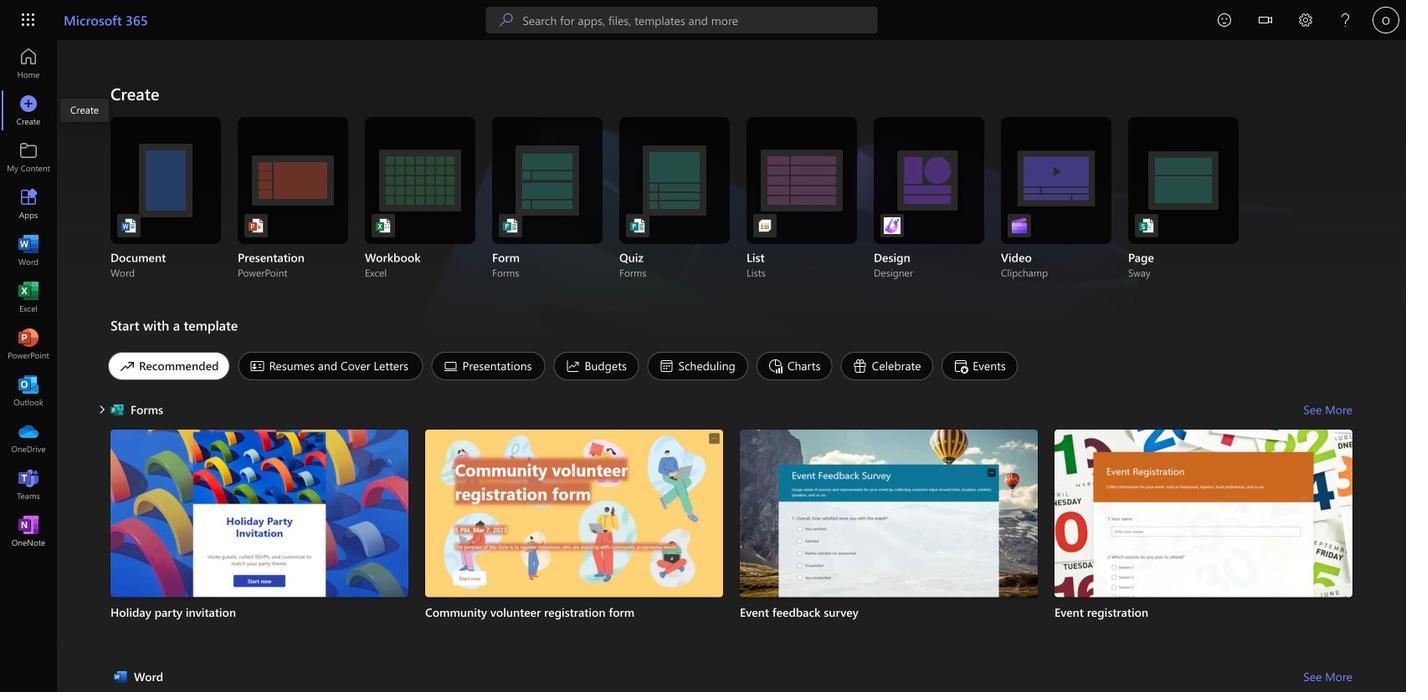 Task type: locate. For each thing, give the bounding box(es) containing it.
community volunteer registration form image
[[425, 430, 723, 600]]

event feedback survey list item
[[740, 430, 1038, 651]]

word document image
[[121, 218, 137, 234]]

excel image
[[20, 290, 37, 306]]

teams image
[[20, 477, 37, 494]]

resumes and cover letters element
[[238, 352, 423, 381]]

4 tab from the left
[[549, 352, 643, 381]]

community volunteer registration form link element
[[425, 604, 723, 621]]

presentations element
[[431, 352, 545, 381]]

None search field
[[486, 7, 877, 33]]

lists list image
[[757, 218, 773, 234]]

application
[[0, 40, 1406, 693]]

tab
[[104, 352, 234, 381], [234, 352, 427, 381], [427, 352, 549, 381], [549, 352, 643, 381], [643, 352, 752, 381], [752, 352, 837, 381], [837, 352, 938, 381], [938, 352, 1022, 381]]

clipchamp video image
[[1011, 218, 1028, 234]]

event feedback survey link element
[[740, 604, 1038, 621]]

holiday party invitation link element
[[110, 604, 408, 621]]

charts element
[[756, 352, 832, 381]]

event registration list item
[[1055, 430, 1352, 651]]

word image
[[20, 243, 37, 259]]

tab list
[[104, 348, 1352, 385]]

tooltip
[[60, 99, 109, 122]]

navigation
[[0, 40, 57, 556]]

powerpoint image
[[20, 336, 37, 353]]

list
[[110, 430, 1352, 657]]

my content image
[[20, 149, 37, 166]]

onedrive image
[[20, 430, 37, 447]]

2 tab from the left
[[234, 352, 427, 381]]

sway page image
[[1138, 218, 1155, 234]]

holiday party invitation image
[[110, 430, 408, 600]]

banner
[[0, 0, 1406, 43]]

budgets element
[[554, 352, 639, 381]]

excel workbook image
[[375, 218, 392, 234]]

8 tab from the left
[[938, 352, 1022, 381]]

create image
[[20, 102, 37, 119]]



Task type: vqa. For each thing, say whether or not it's contained in the screenshot.
Outlook Icon
yes



Task type: describe. For each thing, give the bounding box(es) containing it.
event registration image
[[1055, 430, 1352, 600]]

designer design image
[[884, 218, 901, 234]]

celebrate element
[[841, 352, 933, 381]]

forms survey image
[[502, 218, 519, 234]]

event feedback survey image
[[740, 430, 1038, 600]]

5 tab from the left
[[643, 352, 752, 381]]

1 tab from the left
[[104, 352, 234, 381]]

Search box. Suggestions appear as you type. search field
[[523, 7, 877, 33]]

community volunteer registration form list item
[[425, 430, 723, 651]]

apps image
[[20, 196, 37, 213]]

holiday party invitation list item
[[110, 430, 408, 651]]

designer design image
[[884, 218, 901, 234]]

home image
[[20, 55, 37, 72]]

6 tab from the left
[[752, 352, 837, 381]]

7 tab from the left
[[837, 352, 938, 381]]

events element
[[942, 352, 1018, 381]]

scheduling element
[[647, 352, 748, 381]]

o image
[[1373, 7, 1399, 33]]

3 tab from the left
[[427, 352, 549, 381]]

onenote image
[[20, 524, 37, 541]]

outlook image
[[20, 383, 37, 400]]

powerpoint presentation image
[[248, 218, 264, 234]]

recommended element
[[108, 352, 230, 381]]

new quiz image
[[629, 218, 646, 234]]

event registration link element
[[1055, 604, 1352, 621]]



